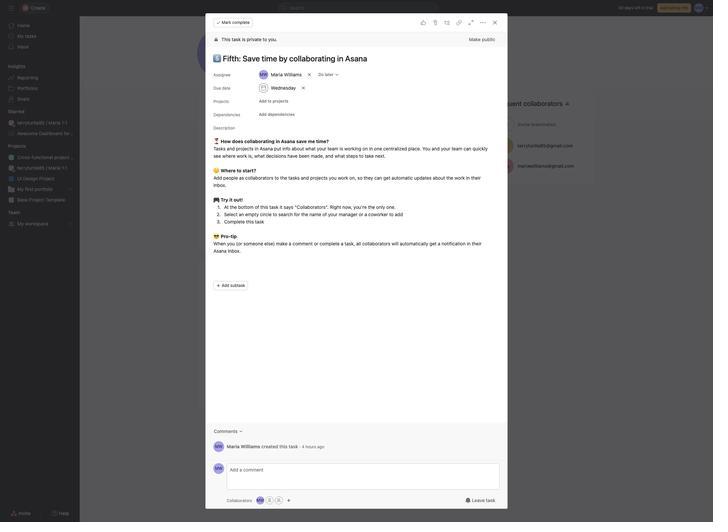 Task type: locate. For each thing, give the bounding box(es) containing it.
1 vertical spatial projects
[[236, 146, 254, 151]]

dashboard
[[39, 131, 62, 136]]

1 vertical spatial can
[[375, 175, 382, 181]]

my up 'inbox'
[[17, 33, 24, 39]]

0 vertical spatial their
[[471, 175, 481, 181]]

topics
[[277, 141, 290, 147]]

0 horizontal spatial wednesday
[[271, 85, 296, 91]]

automatically
[[400, 241, 429, 246]]

🤔 where to start? add people as collaborators to the tasks and projects you work on, so they can get automatic updates about the work in their inbox.
[[214, 168, 482, 188]]

tasks
[[214, 146, 226, 151]]

my inside global "element"
[[17, 33, 24, 39]]

the left only
[[368, 204, 375, 210]]

top
[[255, 180, 262, 186]]

terryturtle85 / maria 1:1
[[17, 120, 67, 126], [429, 141, 473, 146], [17, 165, 67, 171], [218, 285, 268, 291]]

0 vertical spatial about
[[292, 146, 304, 151]]

williams for maria williams created this task · 4 hours ago
[[241, 444, 260, 449]]

get right third:
[[235, 193, 242, 199]]

5️⃣ fifth: save time by collaborating in asana dialog
[[206, 13, 508, 509]]

projects button
[[0, 143, 26, 149]]

main content containing this task is private to you.
[[206, 32, 508, 460]]

projects up cross-
[[8, 143, 26, 149]]

1 horizontal spatial is
[[340, 146, 343, 151]]

my down team
[[17, 221, 24, 227]]

to left take
[[359, 153, 364, 159]]

this right created
[[280, 444, 288, 449]]

is left working
[[340, 146, 343, 151]]

edit
[[267, 65, 275, 71]]

0 vertical spatial of
[[263, 180, 267, 186]]

terryturtle85 / maria 1:1 up awesome dashboard for new project link
[[17, 120, 67, 126]]

add subtask image
[[445, 20, 450, 25]]

1 vertical spatial williams
[[241, 444, 260, 449]]

complete inside 😎 pro-tip when you (or someone else) make a comment or complete a task, all collaborators will automatically get a notification in their asana inbox.
[[320, 241, 340, 246]]

0 vertical spatial you
[[329, 175, 337, 181]]

on,
[[350, 175, 356, 181]]

to down "5️⃣ fifth: save time by collaborating in asana"
[[275, 175, 279, 181]]

can right they
[[375, 175, 382, 181]]

comments button
[[210, 426, 247, 437]]

and right you
[[432, 146, 440, 151]]

comment
[[293, 241, 313, 246]]

williams inside dropdown button
[[284, 72, 302, 77]]

make left public
[[469, 37, 481, 42]]

info inside button
[[682, 5, 689, 10]]

williams left created
[[241, 444, 260, 449]]

1 vertical spatial get
[[430, 241, 437, 246]]

0 horizontal spatial inbox.
[[214, 182, 227, 188]]

0 vertical spatial collaborating
[[244, 139, 275, 144]]

task right leave at the right of the page
[[486, 498, 496, 503]]

0 vertical spatial this
[[261, 204, 268, 210]]

or left "dept." at the left
[[332, 50, 337, 56]]

1:1 up 'awesome dashboard for new project' at left top
[[62, 120, 67, 126]]

0 horizontal spatial get
[[384, 175, 391, 181]]

terryturtle85 up design
[[17, 165, 45, 171]]

add team or dept. button
[[302, 48, 351, 59]]

you down the tip
[[227, 241, 235, 246]]

2 vertical spatial project
[[29, 197, 44, 203]]

info
[[682, 5, 689, 10], [283, 146, 291, 151]]

1 horizontal spatial get
[[430, 241, 437, 246]]

add up add dependencies
[[259, 99, 267, 104]]

0 horizontal spatial on
[[248, 180, 254, 186]]

·
[[299, 444, 301, 449]]

0 vertical spatial projects
[[273, 99, 289, 104]]

get for automatic
[[384, 175, 391, 181]]

tasks inside my tasks link
[[25, 33, 36, 39]]

team
[[320, 50, 331, 56], [328, 146, 339, 151], [452, 146, 463, 151]]

2 vertical spatial tasks
[[279, 219, 290, 225]]

1 vertical spatial complete
[[320, 241, 340, 246]]

fourth:
[[221, 180, 236, 186]]

team inside button
[[320, 50, 331, 56]]

can inside 🤔 where to start? add people as collaborators to the tasks and projects you work on, so they can get automatic updates about the work in their inbox.
[[375, 175, 382, 181]]

0 vertical spatial complete
[[232, 20, 250, 25]]

their
[[471, 175, 481, 181], [472, 241, 482, 246]]

1 horizontal spatial projects
[[214, 99, 229, 104]]

0 vertical spatial inbox.
[[214, 182, 227, 188]]

1 horizontal spatial wednesday
[[446, 180, 468, 185]]

terryturtle85 up awesome
[[17, 120, 45, 126]]

hide sidebar image
[[9, 5, 14, 11]]

what left steps
[[335, 153, 345, 159]]

1 vertical spatial this
[[246, 219, 254, 225]]

1 horizontal spatial make
[[469, 37, 481, 42]]

asana
[[281, 139, 295, 144], [260, 146, 273, 151], [296, 167, 309, 173], [214, 248, 227, 254]]

maria down edit profile
[[271, 72, 283, 77]]

goals
[[17, 96, 29, 102]]

add down the 🤔
[[214, 175, 222, 181]]

a inside 🎮 try it out! at the bottom of this task it says "collaborators". right now, you're the only one. select an empty circle to search for the name of your manager or a coworker to add complete this task
[[365, 212, 367, 217]]

main content
[[206, 32, 508, 460]]

mark complete
[[222, 20, 250, 25]]

projects
[[273, 99, 289, 104], [236, 146, 254, 151], [310, 175, 328, 181]]

is left private
[[242, 37, 246, 42]]

0 vertical spatial can
[[464, 146, 472, 151]]

work inside "⏳ how does collaborating in asana save me time? tasks and projects in asana put info about what your team is working on in one centralized place. you and your team can quickly see where work is, what decisions have been made, and what steps to take next."
[[237, 153, 247, 159]]

project up portfolio
[[39, 176, 54, 181]]

can left quickly
[[464, 146, 472, 151]]

projects inside button
[[273, 99, 289, 104]]

tasks right incoming
[[289, 175, 300, 181]]

2️⃣
[[214, 206, 220, 212]]

my inside "teams" element
[[17, 221, 24, 227]]

tasks inside 🤔 where to start? add people as collaborators to the tasks and projects you work on, so they can get automatic updates about the work in their inbox.
[[289, 175, 300, 181]]

get left automatic
[[384, 175, 391, 181]]

2 horizontal spatial projects
[[310, 175, 328, 181]]

and down been
[[301, 175, 309, 181]]

add left billing at the right of the page
[[661, 5, 668, 10]]

as
[[239, 175, 244, 181]]

0 horizontal spatial williams
[[241, 444, 260, 449]]

projects up dependencies
[[273, 99, 289, 104]]

add inside 🎮 try it out! at the bottom of this task it says "collaborators". right now, you're the only one. select an empty circle to search for the name of your manager or a coworker to add complete this task
[[395, 212, 403, 217]]

show more
[[207, 235, 232, 241]]

0 vertical spatial make
[[469, 37, 481, 42]]

already
[[226, 128, 242, 134]]

projects inside "⏳ how does collaborating in asana save me time? tasks and projects in asana put info about what your team is working on in one centralized place. you and your team can quickly see where work is, what decisions have been made, and what steps to take next."
[[236, 146, 254, 151]]

automatic
[[392, 175, 413, 181]]

reporting link
[[4, 72, 76, 83]]

layout
[[258, 206, 271, 212]]

that's
[[272, 206, 285, 212]]

your down time?
[[317, 146, 327, 151]]

complete left task,
[[320, 241, 340, 246]]

project
[[82, 131, 97, 136], [39, 176, 54, 181], [29, 197, 44, 203]]

meeting up time?
[[314, 128, 331, 134]]

private
[[247, 37, 262, 42]]

tasks down "home"
[[25, 33, 36, 39]]

0 horizontal spatial can
[[375, 175, 382, 181]]

add for add job title
[[271, 50, 280, 56]]

recent projects
[[216, 268, 261, 275]]

insights button
[[0, 63, 25, 70]]

wednesday
[[271, 85, 296, 91], [446, 180, 468, 185]]

collaborators inside 🤔 where to start? add people as collaborators to the tasks and projects you work on, so they can get automatic updates about the work in their inbox.
[[245, 175, 274, 181]]

leave task button
[[461, 495, 500, 507]]

a left task,
[[341, 241, 344, 246]]

ma
[[502, 163, 510, 169]]

0 vertical spatial tasks
[[25, 33, 36, 39]]

more actions for this task image
[[481, 20, 486, 25]]

your down right
[[328, 212, 338, 217]]

0 horizontal spatial what
[[254, 153, 265, 159]]

1 horizontal spatial on
[[363, 146, 368, 151]]

out!
[[234, 197, 243, 203]]

2 horizontal spatial what
[[335, 153, 345, 159]]

ui design project link
[[4, 173, 76, 184]]

collaborators
[[245, 175, 274, 181], [362, 241, 391, 246]]

1 horizontal spatial projects
[[273, 99, 289, 104]]

dependencies
[[268, 112, 295, 117]]

portfolio
[[35, 186, 53, 192]]

team left "dept." at the left
[[320, 50, 331, 56]]

projects element
[[0, 140, 80, 207]]

1 vertical spatial it
[[280, 204, 283, 210]]

design
[[23, 176, 38, 181]]

terryturtle85 inside starred element
[[17, 120, 45, 126]]

my
[[17, 33, 24, 39], [17, 186, 24, 192], [271, 219, 278, 225], [17, 221, 24, 227], [206, 268, 215, 275]]

empty
[[245, 212, 259, 217]]

1 vertical spatial or
[[359, 212, 363, 217]]

asana down the when
[[214, 248, 227, 254]]

my left first
[[17, 186, 24, 192]]

what right is,
[[254, 153, 265, 159]]

teams element
[[0, 207, 80, 231]]

maria down the cross-functional project plan
[[49, 165, 60, 171]]

0 vertical spatial get
[[384, 175, 391, 181]]

a left notification
[[438, 241, 441, 246]]

complete
[[232, 20, 250, 25], [320, 241, 340, 246]]

0 likes. click to like this task image
[[421, 20, 426, 25]]

their right wednesday button
[[471, 175, 481, 181]]

collaborators down by
[[245, 175, 274, 181]]

you left on,
[[329, 175, 337, 181]]

1 vertical spatial about
[[433, 175, 445, 181]]

asana up "manageable"
[[260, 146, 273, 151]]

0 vertical spatial on
[[363, 146, 368, 151]]

get for started
[[233, 219, 240, 225]]

make left is,
[[234, 154, 246, 160]]

1 horizontal spatial about
[[433, 175, 445, 181]]

add to projects
[[259, 99, 289, 104]]

base
[[17, 197, 28, 203]]

1 horizontal spatial williams
[[284, 72, 302, 77]]

their inside 🤔 where to start? add people as collaborators to the tasks and projects you work on, so they can get automatic updates about the work in their inbox.
[[471, 175, 481, 181]]

when
[[214, 241, 226, 246]]

if
[[214, 128, 216, 134]]

global element
[[0, 16, 80, 56]]

4
[[302, 444, 305, 449]]

remember to add discussion topics for the next meeting
[[214, 141, 335, 147]]

at
[[224, 204, 229, 210]]

add inside button
[[310, 50, 319, 56]]

Task Name text field
[[209, 51, 500, 66]]

0 horizontal spatial you
[[227, 241, 235, 246]]

0 horizontal spatial make
[[234, 154, 246, 160]]

of
[[263, 180, 267, 186], [255, 204, 259, 210], [323, 212, 327, 217]]

get inside 😎 pro-tip when you (or someone else) make a comment or complete a task, all collaborators will automatically get a notification in their asana inbox.
[[430, 241, 437, 246]]

0 vertical spatial wednesday
[[271, 85, 296, 91]]

0 horizontal spatial projects
[[8, 143, 26, 149]]

add right title
[[310, 50, 319, 56]]

1 vertical spatial wednesday
[[446, 180, 468, 185]]

trial
[[647, 5, 654, 10]]

maria williams
[[271, 72, 302, 77]]

time
[[245, 167, 254, 173]]

team down time?
[[328, 146, 339, 151]]

1:1 up me
[[307, 128, 312, 134]]

a
[[282, 128, 285, 134], [365, 212, 367, 217], [289, 241, 291, 246], [341, 241, 344, 246], [438, 241, 441, 246]]

/ up dashboard
[[46, 120, 47, 126]]

someone
[[244, 241, 263, 246]]

0 vertical spatial projects
[[214, 99, 229, 104]]

1 vertical spatial inbox.
[[228, 248, 241, 254]]

starred element
[[0, 106, 97, 140]]

what down me
[[305, 146, 316, 151]]

0 vertical spatial is
[[242, 37, 246, 42]]

my tasks
[[17, 33, 36, 39]]

later
[[325, 72, 334, 77]]

about inside 🤔 where to start? add people as collaborators to the tasks and projects you work on, so they can get automatic updates about the work in their inbox.
[[433, 175, 445, 181]]

get right automatically
[[430, 241, 437, 246]]

0 vertical spatial williams
[[284, 72, 302, 77]]

1 horizontal spatial info
[[682, 5, 689, 10]]

search button
[[278, 3, 438, 13]]

get for organized
[[235, 193, 242, 199]]

/ inside the "projects" element
[[46, 165, 47, 171]]

1 vertical spatial on
[[248, 180, 254, 186]]

maria inside dropdown button
[[271, 72, 283, 77]]

your left calendar
[[337, 128, 347, 134]]

tasks down search in the left top of the page
[[279, 219, 290, 225]]

about right updates
[[433, 175, 445, 181]]

to up add dependencies
[[268, 99, 272, 104]]

or inside 🎮 try it out! at the bottom of this task it says "collaborators". right now, you're the only one. select an empty circle to search for the name of your manager or a coworker to add complete this task
[[359, 212, 363, 217]]

for
[[64, 131, 70, 136], [291, 141, 297, 147], [297, 206, 303, 212], [294, 212, 300, 217]]

inbox. inside 😎 pro-tip when you (or someone else) make a comment or complete a task, all collaborators will automatically get a notification in their asana inbox.
[[228, 248, 241, 254]]

recurring
[[286, 128, 306, 134]]

2️⃣ second: find the layout that's right for you
[[214, 206, 312, 212]]

te
[[504, 143, 508, 149]]

you right 'right'
[[304, 206, 312, 212]]

0 vertical spatial get
[[235, 193, 242, 199]]

1 horizontal spatial add
[[395, 212, 403, 217]]

task
[[232, 37, 241, 42], [270, 204, 279, 210], [255, 219, 264, 225], [289, 444, 298, 449], [486, 498, 496, 503]]

base project template link
[[4, 195, 76, 205]]

to inside button
[[268, 99, 272, 104]]

ui design project
[[17, 176, 54, 181]]

discussion
[[253, 141, 276, 147]]

people image
[[210, 286, 214, 290]]

my up the people image
[[206, 268, 215, 275]]

add or remove collaborators image
[[287, 499, 291, 503]]

2 vertical spatial you
[[227, 241, 235, 246]]

1 vertical spatial is
[[340, 146, 343, 151]]

projects inside '5️⃣ fifth: save time by collaborating in asana' dialog
[[214, 99, 229, 104]]

this up circle
[[261, 204, 268, 210]]

for inside starred element
[[64, 131, 70, 136]]

0 horizontal spatial about
[[292, 146, 304, 151]]

williams
[[284, 72, 302, 77], [241, 444, 260, 449]]

0 horizontal spatial this
[[246, 219, 254, 225]]

it right try
[[229, 197, 233, 203]]

team button
[[0, 209, 20, 216]]

1:1 down "project"
[[62, 165, 67, 171]]

will
[[392, 241, 399, 246]]

collaborators right 'all' on the top
[[362, 241, 391, 246]]

add down one.
[[395, 212, 403, 217]]

2 vertical spatial this
[[280, 444, 288, 449]]

my recent projects
[[206, 268, 261, 275]]

to up as
[[237, 168, 242, 173]]

1 horizontal spatial collaborators
[[362, 241, 391, 246]]

subtask
[[230, 283, 245, 288]]

task down circle
[[255, 219, 264, 225]]

stay
[[237, 180, 247, 186]]

calendar
[[348, 128, 367, 134]]

inbox. down (or
[[228, 248, 241, 254]]

put
[[274, 146, 281, 151]]

projects inside dropdown button
[[8, 143, 26, 149]]

1 horizontal spatial it
[[280, 204, 283, 210]]

1 vertical spatial get
[[233, 219, 240, 225]]

about inside "⏳ how does collaborating in asana save me time? tasks and projects in asana put info about what your team is working on in one centralized place. you and your team can quickly see where work is, what decisions have been made, and what steps to take next."
[[292, 146, 304, 151]]

1 horizontal spatial complete
[[320, 241, 340, 246]]

1 vertical spatial project
[[39, 176, 54, 181]]

complete right mark
[[232, 20, 250, 25]]

task inside button
[[486, 498, 496, 503]]

clear due date image
[[302, 86, 306, 90]]

0 horizontal spatial info
[[283, 146, 291, 151]]

0 vertical spatial or
[[332, 50, 337, 56]]

save
[[233, 167, 243, 173]]

1 vertical spatial collaborators
[[362, 241, 391, 246]]

0 horizontal spatial it
[[229, 197, 233, 203]]

1 vertical spatial you
[[304, 206, 312, 212]]

for right search in the left top of the page
[[294, 212, 300, 217]]

of right top
[[263, 180, 267, 186]]

make public button
[[465, 34, 500, 46]]

0 vertical spatial collaborators
[[245, 175, 274, 181]]

1 vertical spatial tasks
[[289, 175, 300, 181]]

the up sections on the left
[[280, 175, 287, 181]]

my inside the "projects" element
[[17, 186, 24, 192]]

1️⃣ first: get started using my tasks
[[214, 219, 290, 225]]

1 vertical spatial add
[[395, 212, 403, 217]]

1 horizontal spatial or
[[332, 50, 337, 56]]

a down 'you're'
[[365, 212, 367, 217]]

2 vertical spatial projects
[[310, 175, 328, 181]]

0 horizontal spatial or
[[314, 241, 319, 246]]

1 vertical spatial their
[[472, 241, 482, 246]]

info inside "⏳ how does collaborating in asana save me time? tasks and projects in asana put info about what your team is working on in one centralized place. you and your team can quickly see where work is, what decisions have been made, and what steps to take next."
[[283, 146, 291, 151]]

project down my first portfolio
[[29, 197, 44, 203]]

0 vertical spatial project
[[82, 131, 97, 136]]

collaborating inside "⏳ how does collaborating in asana save me time? tasks and projects in asana put info about what your team is working on in one centralized place. you and your team can quickly see where work is, what decisions have been made, and what steps to take next."
[[244, 139, 275, 144]]

this down empty
[[246, 219, 254, 225]]

add right does
[[244, 141, 252, 147]]

0 horizontal spatial complete
[[232, 20, 250, 25]]

it left the says
[[280, 204, 283, 210]]

get down an
[[233, 219, 240, 225]]

1 vertical spatial info
[[283, 146, 291, 151]]

1 horizontal spatial can
[[464, 146, 472, 151]]

home
[[17, 23, 30, 28]]

🎮
[[214, 197, 220, 203]]

only
[[376, 204, 385, 210]]

0 horizontal spatial projects
[[236, 146, 254, 151]]

williams down profile
[[284, 72, 302, 77]]

of up empty
[[255, 204, 259, 210]]

williams for maria williams
[[284, 72, 302, 77]]

1 vertical spatial projects
[[8, 143, 26, 149]]

2 horizontal spatial you
[[329, 175, 337, 181]]

do later button
[[316, 70, 342, 79]]

projects down "made," on the top left
[[310, 175, 328, 181]]

1 horizontal spatial inbox.
[[228, 248, 241, 254]]

projects down due date
[[214, 99, 229, 104]]

get inside 🤔 where to start? add people as collaborators to the tasks and projects you work on, so they can get automatic updates about the work in their inbox.
[[384, 175, 391, 181]]

2 horizontal spatial of
[[323, 212, 327, 217]]

awesome dashboard for new project link
[[4, 128, 97, 139]]

been
[[299, 153, 310, 159]]

add subtask button
[[214, 281, 248, 290]]

mw
[[207, 43, 240, 64], [215, 444, 223, 449], [215, 466, 223, 471], [257, 498, 264, 503]]

0 horizontal spatial collaborators
[[245, 175, 274, 181]]

wednesday button
[[446, 180, 468, 185]]

inbox. up '3️⃣'
[[214, 182, 227, 188]]



Task type: describe. For each thing, give the bounding box(es) containing it.
terryturtle85@gmail.com
[[518, 143, 573, 148]]

goals link
[[4, 94, 76, 104]]

and up where
[[227, 146, 235, 151]]

4️⃣ fourth: stay on top of incoming work
[[214, 180, 300, 186]]

starred
[[8, 109, 24, 114]]

their inside 😎 pro-tip when you (or someone else) make a comment or complete a task, all collaborators will automatically get a notification in their asana inbox.
[[472, 241, 482, 246]]

functional
[[32, 154, 53, 160]]

dept.
[[338, 50, 349, 56]]

to right circle
[[273, 212, 277, 217]]

up
[[276, 128, 281, 134]]

does
[[232, 139, 243, 144]]

get for a
[[430, 241, 437, 246]]

one
[[374, 146, 382, 151]]

full screen image
[[469, 20, 474, 25]]

30
[[619, 5, 624, 10]]

one.
[[387, 204, 396, 210]]

1 horizontal spatial of
[[263, 180, 267, 186]]

for right 'right'
[[297, 206, 303, 212]]

save
[[296, 139, 307, 144]]

wednesday inside dropdown button
[[271, 85, 296, 91]]

left
[[635, 5, 641, 10]]

created
[[262, 444, 278, 449]]

1 horizontal spatial what
[[305, 146, 316, 151]]

1 vertical spatial of
[[255, 204, 259, 210]]

"collaborators".
[[295, 204, 329, 210]]

says
[[284, 204, 293, 210]]

the right at
[[230, 204, 237, 210]]

1️⃣
[[214, 219, 220, 225]]

terryturtle85 / maria 1:1 inside the "projects" element
[[17, 165, 67, 171]]

projects inside 🤔 where to start? add people as collaborators to the tasks and projects you work on, so they can get automatic updates about the work in their inbox.
[[310, 175, 328, 181]]

add subtask
[[222, 283, 245, 288]]

with
[[266, 193, 275, 199]]

task left ·
[[289, 444, 298, 449]]

terryturtle85 / maria 1:1 inside starred element
[[17, 120, 67, 126]]

search list box
[[278, 3, 438, 13]]

steps
[[346, 153, 358, 159]]

third:
[[221, 193, 233, 199]]

in inside 🤔 where to start? add people as collaborators to the tasks and projects you work on, so they can get automatic updates about the work in their inbox.
[[466, 175, 470, 181]]

0 vertical spatial add
[[244, 141, 252, 147]]

my workspace link
[[4, 219, 76, 229]]

in inside 😎 pro-tip when you (or someone else) make a comment or complete a task, all collaborators will automatically get a notification in their asana inbox.
[[467, 241, 471, 246]]

project inside starred element
[[82, 131, 97, 136]]

to down already
[[238, 141, 242, 147]]

home link
[[4, 20, 76, 31]]

or inside 😎 pro-tip when you (or someone else) make a comment or complete a task, all collaborators will automatically get a notification in their asana inbox.
[[314, 241, 319, 246]]

to left you.
[[263, 37, 267, 42]]

asana down "if not already scheduled, set up a recurring 1:1 meeting in your calendar"
[[281, 139, 295, 144]]

description document
[[206, 138, 500, 255]]

complete
[[224, 219, 245, 225]]

1 vertical spatial collaborating
[[262, 167, 290, 173]]

edit profile button
[[262, 62, 294, 74]]

portfolios
[[17, 85, 38, 91]]

1:1 right subtask
[[262, 285, 268, 291]]

/ right subtask
[[246, 285, 248, 291]]

terryturtle85 right place.
[[429, 141, 453, 146]]

maria left quickly
[[456, 141, 467, 146]]

and inside 🤔 where to start? add people as collaborators to the tasks and projects you work on, so they can get automatic updates about the work in their inbox.
[[301, 175, 309, 181]]

you inside 🤔 where to start? add people as collaborators to the tasks and projects you work on, so they can get automatic updates about the work in their inbox.
[[329, 175, 337, 181]]

my for my recent projects
[[206, 268, 215, 275]]

task right this at the top of the page
[[232, 37, 241, 42]]

remove assignee image
[[308, 73, 312, 77]]

0 vertical spatial meeting
[[314, 128, 331, 134]]

the right find
[[250, 206, 257, 212]]

😎 pro-tip when you (or someone else) make a comment or complete a task, all collaborators will automatically get a notification in their asana inbox.
[[214, 234, 483, 254]]

my for my tasks
[[17, 33, 24, 39]]

add to projects button
[[256, 97, 292, 106]]

terryturtle85 inside the "projects" element
[[17, 165, 45, 171]]

have
[[288, 153, 298, 159]]

new
[[71, 131, 80, 136]]

1:1 inside the "projects" element
[[62, 165, 67, 171]]

bottom
[[238, 204, 254, 210]]

inbox
[[17, 44, 29, 49]]

maria right subtask
[[249, 285, 261, 291]]

coworker
[[369, 212, 388, 217]]

4️⃣
[[214, 180, 220, 186]]

a right up
[[282, 128, 285, 134]]

collapse task pane image
[[493, 20, 498, 25]]

the left next
[[299, 141, 306, 147]]

🤔
[[214, 168, 220, 173]]

invite button
[[6, 508, 35, 520]]

reporting
[[17, 75, 38, 80]]

maria williams button
[[256, 69, 305, 81]]

2 horizontal spatial this
[[280, 444, 288, 449]]

/ left quickly
[[454, 141, 455, 146]]

1 vertical spatial meeting
[[317, 141, 335, 147]]

an
[[239, 212, 244, 217]]

for inside 🎮 try it out! at the bottom of this task it says "collaborators". right now, you're the only one. select an empty circle to search for the name of your manager or a coworker to add complete this task
[[294, 212, 300, 217]]

leave task
[[472, 498, 496, 503]]

now,
[[343, 204, 352, 210]]

to down one.
[[389, 212, 394, 217]]

so
[[358, 175, 363, 181]]

job
[[281, 50, 288, 56]]

⏳ how does collaborating in asana save me time? tasks and projects in asana put info about what your team is working on in one centralized place. you and your team can quickly see where work is, what decisions have been made, and what steps to take next.
[[214, 139, 489, 159]]

maria down comments popup button
[[227, 444, 240, 449]]

add for add team or dept.
[[310, 50, 319, 56]]

add dependencies
[[259, 112, 295, 117]]

add for add billing info
[[661, 5, 668, 10]]

second:
[[221, 206, 238, 212]]

working
[[345, 146, 361, 151]]

a right make
[[289, 241, 291, 246]]

make
[[276, 241, 288, 246]]

add inside 🤔 where to start? add people as collaborators to the tasks and projects you work on, so they can get automatic updates about the work in their inbox.
[[214, 175, 222, 181]]

my right using
[[271, 219, 278, 225]]

base project template
[[17, 197, 65, 203]]

my first portfolio link
[[4, 184, 76, 195]]

tip
[[231, 234, 237, 239]]

add for add subtask
[[222, 283, 229, 288]]

search
[[279, 212, 293, 217]]

asana inside 😎 pro-tip when you (or someone else) make a comment or complete a task, all collaborators will automatically get a notification in their asana inbox.
[[214, 248, 227, 254]]

/ inside starred element
[[46, 120, 47, 126]]

add dependencies button
[[256, 110, 298, 119]]

more
[[221, 235, 232, 241]]

5️⃣ fifth: save time by collaborating in asana
[[214, 167, 309, 173]]

inbox. inside 🤔 where to start? add people as collaborators to the tasks and projects you work on, so they can get automatic updates about the work in their inbox.
[[214, 182, 227, 188]]

first:
[[221, 219, 232, 225]]

add for add to projects
[[259, 99, 267, 104]]

1 vertical spatial make
[[234, 154, 246, 160]]

right
[[330, 204, 341, 210]]

by
[[255, 167, 260, 173]]

or inside 'add team or dept.' button
[[332, 50, 337, 56]]

maria inside starred element
[[49, 120, 60, 126]]

to inside "⏳ how does collaborating in asana save me time? tasks and projects in asana put info about what your team is working on in one centralized place. you and your team can quickly see where work is, what decisions have been made, and what steps to take next."
[[359, 153, 364, 159]]

collaborators inside 😎 pro-tip when you (or someone else) make a comment or complete a task, all collaborators will automatically get a notification in their asana inbox.
[[362, 241, 391, 246]]

1 horizontal spatial this
[[261, 204, 268, 210]]

is inside "⏳ how does collaborating in asana save me time? tasks and projects in asana put info about what your team is working on in one centralized place. you and your team can quickly see where work is, what decisions have been made, and what steps to take next."
[[340, 146, 343, 151]]

maria williams link
[[227, 444, 260, 449]]

for right topics
[[291, 141, 297, 147]]

the right updates
[[447, 175, 454, 181]]

you inside 😎 pro-tip when you (or someone else) make a comment or complete a task, all collaborators will automatically get a notification in their asana inbox.
[[227, 241, 235, 246]]

terryturtle85 down "my recent projects"
[[218, 285, 245, 291]]

centralized
[[384, 146, 407, 151]]

make inside 'make public' button
[[469, 37, 481, 42]]

complete inside button
[[232, 20, 250, 25]]

try
[[221, 197, 228, 203]]

my for my workspace
[[17, 221, 24, 227]]

show more button
[[206, 232, 233, 244]]

your inside 🎮 try it out! at the bottom of this task it says "collaborators". right now, you're the only one. select an empty circle to search for the name of your manager or a coworker to add complete this task
[[328, 212, 338, 217]]

set
[[268, 128, 274, 134]]

decisions
[[266, 153, 286, 159]]

and right "made," on the top left
[[326, 153, 334, 159]]

⏳
[[214, 139, 220, 144]]

make public
[[469, 37, 496, 42]]

insights element
[[0, 60, 80, 106]]

your left tuesday
[[441, 146, 451, 151]]

you
[[423, 146, 431, 151]]

assignee
[[214, 72, 231, 77]]

days
[[625, 5, 634, 10]]

they
[[364, 175, 373, 181]]

terryturtle85 / maria 1:1 left quickly
[[429, 141, 473, 146]]

you're
[[354, 204, 367, 210]]

1:1 left quickly
[[468, 141, 473, 146]]

frequent collaborators
[[495, 100, 563, 107]]

you.
[[268, 37, 278, 42]]

the down "collaborators".
[[301, 212, 308, 217]]

can inside "⏳ how does collaborating in asana save me time? tasks and projects in asana put info about what your team is working on in one centralized place. you and your team can quickly see where work is, what decisions have been made, and what steps to take next."
[[464, 146, 472, 151]]

not
[[218, 128, 225, 134]]

0 vertical spatial it
[[229, 197, 233, 203]]

leave
[[472, 498, 485, 503]]

3️⃣ third: get organized with sections
[[214, 193, 294, 199]]

2 vertical spatial of
[[323, 212, 327, 217]]

1 horizontal spatial you
[[304, 206, 312, 212]]

0 horizontal spatial is
[[242, 37, 246, 42]]

add for add dependencies
[[259, 112, 267, 117]]

team left quickly
[[452, 146, 463, 151]]

1:1 inside starred element
[[62, 120, 67, 126]]

3️⃣
[[214, 193, 220, 199]]

maria inside the "projects" element
[[49, 165, 60, 171]]

asana down been
[[296, 167, 309, 173]]

on inside "⏳ how does collaborating in asana save me time? tasks and projects in asana put info about what your team is working on in one centralized place. you and your team can quickly see where work is, what decisions have been made, and what steps to take next."
[[363, 146, 368, 151]]

started
[[242, 219, 257, 225]]

task up circle
[[270, 204, 279, 210]]

edit profile
[[267, 65, 290, 71]]

else)
[[265, 241, 275, 246]]

attachments: add a file to this task, 5️⃣ fifth: save time by collaborating in asana image
[[433, 20, 438, 25]]

next.
[[375, 153, 386, 159]]

me
[[308, 139, 315, 144]]

my for my first portfolio
[[17, 186, 24, 192]]

find
[[240, 206, 249, 212]]

copy task link image
[[457, 20, 462, 25]]

terryturtle85 / maria 1:1 down recent projects
[[218, 285, 268, 291]]

invite
[[19, 511, 31, 516]]

pro-
[[221, 234, 231, 239]]



Task type: vqa. For each thing, say whether or not it's contained in the screenshot.


